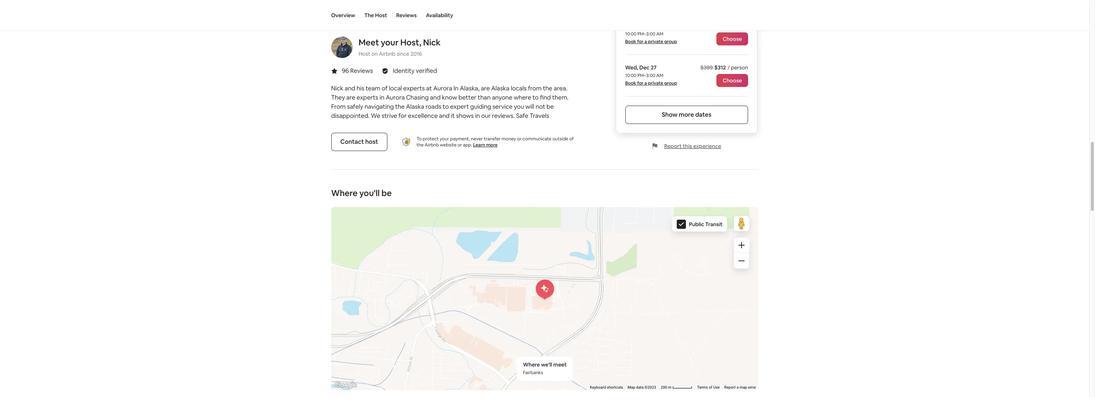Task type: locate. For each thing, give the bounding box(es) containing it.
1 vertical spatial group
[[665, 80, 678, 86]]

m
[[668, 385, 671, 389]]

report left this
[[665, 143, 682, 150]]

where left you'll
[[331, 188, 358, 198]]

where inside where we'll meet fairbanks
[[523, 361, 540, 368]]

0 vertical spatial be
[[547, 103, 554, 111]]

a inside 10:00 pm–3:00 am book for a private group
[[645, 39, 647, 45]]

1 horizontal spatial airbnb
[[425, 142, 439, 148]]

1 horizontal spatial in
[[475, 112, 480, 120]]

for inside 10:00 pm–3:00 am book for a private group
[[638, 39, 644, 45]]

0 vertical spatial 10:00
[[626, 31, 637, 37]]

private inside 10:00 pm–3:00 am book for a private group
[[648, 39, 664, 45]]

1 horizontal spatial your
[[440, 136, 449, 142]]

more right show
[[679, 111, 694, 119]]

choose link down /
[[717, 74, 749, 87]]

show more dates link
[[626, 106, 749, 124]]

200
[[661, 385, 667, 389]]

pm–3:00
[[638, 31, 656, 37], [638, 72, 656, 79]]

identity verified
[[393, 67, 437, 75]]

are up than
[[481, 84, 490, 92]]

payment,
[[450, 136, 470, 142]]

to down know
[[443, 103, 449, 111]]

pm–3:00 inside wed, dec 27 10:00 pm–3:00 am book for a private group
[[638, 72, 656, 79]]

the up strive
[[395, 103, 405, 111]]

$312
[[715, 64, 726, 71]]

your
[[381, 37, 399, 48], [440, 136, 449, 142]]

book for a private group link down the 27
[[626, 80, 678, 86]]

chasing
[[406, 93, 429, 101]]

$389
[[701, 64, 713, 71]]

use
[[713, 385, 720, 389]]

report left map
[[724, 385, 736, 389]]

are up the safely
[[346, 93, 355, 101]]

and left it
[[439, 112, 450, 120]]

private up the 27
[[648, 39, 664, 45]]

excellence
[[408, 112, 438, 120]]

for up dec
[[638, 39, 644, 45]]

be inside nick and his team of local experts at aurora in alaska, are alaska locals from the area. they are experts in aurora chasing and know better than anyone where to find them. from safely navigating the alaska roads to expert guiding service you will not be disappointed. we strive for excellence and it shows in our reviews. safe travels
[[547, 103, 554, 111]]

1 vertical spatial book
[[626, 80, 637, 86]]

your right protect
[[440, 136, 449, 142]]

keyboard shortcuts button
[[590, 385, 623, 390]]

1 horizontal spatial where
[[523, 361, 540, 368]]

2 pm–3:00 from the top
[[638, 72, 656, 79]]

0 horizontal spatial your
[[381, 37, 399, 48]]

0 vertical spatial in
[[380, 93, 385, 101]]

alaska down chasing on the left of page
[[406, 103, 424, 111]]

your inside meet your host, nick host on airbnb since 2016
[[381, 37, 399, 48]]

where we'll meet, map pin image
[[536, 280, 554, 299]]

10:00 inside wed, dec 27 10:00 pm–3:00 am book for a private group
[[626, 72, 637, 79]]

1 choose link from the top
[[717, 32, 749, 45]]

2 vertical spatial the
[[417, 142, 424, 148]]

from
[[331, 103, 346, 111]]

0 horizontal spatial of
[[382, 84, 388, 92]]

0 vertical spatial report
[[665, 143, 682, 150]]

0 vertical spatial choose
[[723, 35, 742, 42]]

1 horizontal spatial aurora
[[433, 84, 452, 92]]

0 vertical spatial pm–3:00
[[638, 31, 656, 37]]

1 vertical spatial choose
[[723, 77, 742, 84]]

meet your host, nick host on airbnb since 2016
[[359, 37, 441, 57]]

where up the 'fairbanks'
[[523, 361, 540, 368]]

1 vertical spatial a
[[645, 80, 647, 86]]

aurora
[[433, 84, 452, 92], [386, 93, 405, 101]]

book down wed,
[[626, 80, 637, 86]]

choose link up /
[[717, 32, 749, 45]]

a up dec
[[645, 39, 647, 45]]

0 vertical spatial host
[[375, 12, 387, 19]]

1 vertical spatial host
[[359, 50, 370, 57]]

shortcuts
[[607, 385, 623, 389]]

2 choose link from the top
[[717, 74, 749, 87]]

communicate
[[523, 136, 552, 142]]

1 horizontal spatial more
[[679, 111, 694, 119]]

reviews button
[[396, 0, 417, 31]]

1 vertical spatial 10:00
[[626, 72, 637, 79]]

navigating
[[365, 103, 394, 111]]

be right not
[[547, 103, 554, 111]]

1 vertical spatial alaska
[[406, 103, 424, 111]]

airbnb right to
[[425, 142, 439, 148]]

1 vertical spatial where
[[523, 361, 540, 368]]

2 group from the top
[[665, 80, 678, 86]]

10:00 down wed,
[[626, 72, 637, 79]]

the left website
[[417, 142, 424, 148]]

0 vertical spatial group
[[665, 39, 678, 45]]

1 vertical spatial report
[[724, 385, 736, 389]]

0 horizontal spatial are
[[346, 93, 355, 101]]

or
[[517, 136, 522, 142], [458, 142, 462, 148]]

2 vertical spatial of
[[709, 385, 712, 389]]

1 vertical spatial to
[[443, 103, 449, 111]]

to
[[533, 93, 539, 101], [443, 103, 449, 111]]

a down dec
[[645, 80, 647, 86]]

choose up /
[[723, 35, 742, 42]]

where we'll meet fairbanks
[[523, 361, 567, 376]]

1 horizontal spatial nick
[[423, 37, 441, 48]]

group
[[665, 39, 678, 45], [665, 80, 678, 86]]

we'll
[[541, 361, 552, 368]]

1 choose from the top
[[723, 35, 742, 42]]

of
[[382, 84, 388, 92], [570, 136, 574, 142], [709, 385, 712, 389]]

this
[[683, 143, 692, 150]]

terms of use
[[697, 385, 720, 389]]

1 pm–3:00 from the top
[[638, 31, 656, 37]]

1 vertical spatial your
[[440, 136, 449, 142]]

1 horizontal spatial or
[[517, 136, 522, 142]]

0 vertical spatial choose link
[[717, 32, 749, 45]]

choose down /
[[723, 77, 742, 84]]

airbnb inside meet your host, nick host on airbnb since 2016
[[379, 50, 396, 57]]

am up the 27
[[657, 31, 664, 37]]

0 vertical spatial are
[[481, 84, 490, 92]]

nick up they
[[331, 84, 343, 92]]

10:00 inside 10:00 pm–3:00 am book for a private group
[[626, 31, 637, 37]]

in up navigating
[[380, 93, 385, 101]]

1 private from the top
[[648, 39, 664, 45]]

choose for $389
[[723, 77, 742, 84]]

book up wed,
[[626, 39, 637, 45]]

1 horizontal spatial the
[[417, 142, 424, 148]]

you
[[514, 103, 524, 111]]

of left local
[[382, 84, 388, 92]]

1 horizontal spatial to
[[533, 93, 539, 101]]

of left use
[[709, 385, 712, 389]]

1 vertical spatial private
[[648, 80, 664, 86]]

1 vertical spatial nick
[[331, 84, 343, 92]]

0 horizontal spatial where
[[331, 188, 358, 198]]

reviews
[[396, 12, 417, 19], [350, 67, 373, 75]]

aurora down local
[[386, 93, 405, 101]]

am
[[657, 31, 664, 37], [657, 72, 664, 79]]

0 vertical spatial book for a private group link
[[626, 39, 678, 45]]

1 horizontal spatial host
[[375, 12, 387, 19]]

your up since
[[381, 37, 399, 48]]

2016
[[411, 50, 422, 57]]

0 vertical spatial of
[[382, 84, 388, 92]]

report this experience button
[[652, 143, 722, 150]]

1 horizontal spatial be
[[547, 103, 554, 111]]

experts up chasing on the left of page
[[403, 84, 425, 92]]

am inside wed, dec 27 10:00 pm–3:00 am book for a private group
[[657, 72, 664, 79]]

dec
[[640, 64, 650, 71]]

10:00 up wed,
[[626, 31, 637, 37]]

1 horizontal spatial report
[[724, 385, 736, 389]]

private down the 27
[[648, 80, 664, 86]]

the up find
[[543, 84, 553, 92]]

0 vertical spatial the
[[543, 84, 553, 92]]

of right outside
[[570, 136, 574, 142]]

1 book from the top
[[626, 39, 637, 45]]

to down from
[[533, 93, 539, 101]]

1 vertical spatial airbnb
[[425, 142, 439, 148]]

0 horizontal spatial more
[[486, 142, 498, 148]]

a
[[645, 39, 647, 45], [645, 80, 647, 86], [737, 385, 739, 389]]

the
[[543, 84, 553, 92], [395, 103, 405, 111], [417, 142, 424, 148]]

and up roads
[[430, 93, 441, 101]]

0 vertical spatial for
[[638, 39, 644, 45]]

1 vertical spatial aurora
[[386, 93, 405, 101]]

2 10:00 from the top
[[626, 72, 637, 79]]

0 vertical spatial nick
[[423, 37, 441, 48]]

am down the 27
[[657, 72, 664, 79]]

and
[[345, 84, 355, 92], [430, 93, 441, 101], [439, 112, 450, 120]]

2 vertical spatial a
[[737, 385, 739, 389]]

0 horizontal spatial be
[[382, 188, 392, 198]]

2 private from the top
[[648, 80, 664, 86]]

1 vertical spatial pm–3:00
[[638, 72, 656, 79]]

private inside wed, dec 27 10:00 pm–3:00 am book for a private group
[[648, 80, 664, 86]]

0 horizontal spatial nick
[[331, 84, 343, 92]]

be right you'll
[[382, 188, 392, 198]]

airbnb right on
[[379, 50, 396, 57]]

in
[[454, 84, 459, 92]]

more for learn
[[486, 142, 498, 148]]

choose for 10:00 pm–3:00 am
[[723, 35, 742, 42]]

1 vertical spatial are
[[346, 93, 355, 101]]

report a map error
[[724, 385, 756, 389]]

choose link for 10:00 pm–3:00 am
[[717, 32, 749, 45]]

2 vertical spatial for
[[399, 112, 407, 120]]

the host
[[365, 12, 387, 19]]

group inside wed, dec 27 10:00 pm–3:00 am book for a private group
[[665, 80, 678, 86]]

0 vertical spatial where
[[331, 188, 358, 198]]

where for where you'll be
[[331, 188, 358, 198]]

0 vertical spatial airbnb
[[379, 50, 396, 57]]

anyone
[[492, 93, 513, 101]]

0 horizontal spatial in
[[380, 93, 385, 101]]

2 book for a private group link from the top
[[626, 80, 678, 86]]

where for where we'll meet fairbanks
[[523, 361, 540, 368]]

pm–3:00 up dec
[[638, 31, 656, 37]]

reviews.
[[492, 112, 515, 120]]

book for a private group link up the 27
[[626, 39, 678, 45]]

1 horizontal spatial experts
[[403, 84, 425, 92]]

1 10:00 from the top
[[626, 31, 637, 37]]

or left app.
[[458, 142, 462, 148]]

book inside 10:00 pm–3:00 am book for a private group
[[626, 39, 637, 45]]

learn more about the host, nick. image
[[331, 37, 353, 58], [331, 37, 353, 58]]

website
[[440, 142, 457, 148]]

zoom out image
[[739, 258, 745, 264]]

1 vertical spatial and
[[430, 93, 441, 101]]

0 vertical spatial experts
[[403, 84, 425, 92]]

data
[[636, 385, 644, 389]]

availability button
[[426, 0, 453, 31]]

in left our
[[475, 112, 480, 120]]

0 vertical spatial aurora
[[433, 84, 452, 92]]

or right money
[[517, 136, 522, 142]]

a inside wed, dec 27 10:00 pm–3:00 am book for a private group
[[645, 80, 647, 86]]

choose link for $389
[[717, 74, 749, 87]]

nick inside meet your host, nick host on airbnb since 2016
[[423, 37, 441, 48]]

host left on
[[359, 50, 370, 57]]

more
[[679, 111, 694, 119], [486, 142, 498, 148]]

them.
[[552, 93, 569, 101]]

1 vertical spatial book for a private group link
[[626, 80, 678, 86]]

overview
[[331, 12, 355, 19]]

0 vertical spatial your
[[381, 37, 399, 48]]

private
[[648, 39, 664, 45], [648, 80, 664, 86]]

0 vertical spatial more
[[679, 111, 694, 119]]

1 vertical spatial more
[[486, 142, 498, 148]]

drag pegman onto the map to open street view image
[[734, 216, 749, 231]]

host right the
[[375, 12, 387, 19]]

nick right 'host,'
[[423, 37, 441, 48]]

1 vertical spatial the
[[395, 103, 405, 111]]

keyboard
[[590, 385, 606, 389]]

1 vertical spatial choose link
[[717, 74, 749, 87]]

2 choose from the top
[[723, 77, 742, 84]]

airbnb inside to protect your payment, never transfer money or communicate outside of the airbnb website or app.
[[425, 142, 439, 148]]

1 group from the top
[[665, 39, 678, 45]]

map data ©2023
[[628, 385, 656, 389]]

alaska up anyone
[[491, 84, 510, 92]]

0 vertical spatial a
[[645, 39, 647, 45]]

they
[[331, 93, 345, 101]]

0 horizontal spatial report
[[665, 143, 682, 150]]

for right strive
[[399, 112, 407, 120]]

reviews up 'host,'
[[396, 12, 417, 19]]

for down dec
[[638, 80, 644, 86]]

identity
[[393, 67, 415, 75]]

book inside wed, dec 27 10:00 pm–3:00 am book for a private group
[[626, 80, 637, 86]]

10:00
[[626, 31, 637, 37], [626, 72, 637, 79]]

report this experience
[[665, 143, 722, 150]]

nick inside nick and his team of local experts at aurora in alaska, are alaska locals from the area. they are experts in aurora chasing and know better than anyone where to find them. from safely navigating the alaska roads to expert guiding service you will not be disappointed. we strive for excellence and it shows in our reviews. safe travels
[[331, 84, 343, 92]]

0 horizontal spatial host
[[359, 50, 370, 57]]

find
[[540, 93, 551, 101]]

0 vertical spatial private
[[648, 39, 664, 45]]

choose
[[723, 35, 742, 42], [723, 77, 742, 84]]

1 am from the top
[[657, 31, 664, 37]]

fairbanks
[[523, 370, 543, 376]]

experts down team
[[357, 93, 378, 101]]

overview button
[[331, 0, 355, 31]]

meet
[[359, 37, 379, 48]]

96 reviews
[[342, 67, 373, 75]]

report a map error link
[[724, 385, 756, 389]]

your inside to protect your payment, never transfer money or communicate outside of the airbnb website or app.
[[440, 136, 449, 142]]

1 vertical spatial am
[[657, 72, 664, 79]]

0 vertical spatial book
[[626, 39, 637, 45]]

reviews right 96
[[350, 67, 373, 75]]

1 horizontal spatial of
[[570, 136, 574, 142]]

and left his
[[345, 84, 355, 92]]

2 book from the top
[[626, 80, 637, 86]]

1 vertical spatial be
[[382, 188, 392, 198]]

not
[[536, 103, 545, 111]]

1 vertical spatial for
[[638, 80, 644, 86]]

0 horizontal spatial the
[[395, 103, 405, 111]]

host inside button
[[375, 12, 387, 19]]

more right learn
[[486, 142, 498, 148]]

pm–3:00 down dec
[[638, 72, 656, 79]]

0 vertical spatial am
[[657, 31, 664, 37]]

a left map
[[737, 385, 739, 389]]

1 vertical spatial of
[[570, 136, 574, 142]]

1 vertical spatial reviews
[[350, 67, 373, 75]]

on
[[372, 50, 378, 57]]

aurora up know
[[433, 84, 452, 92]]

be
[[547, 103, 554, 111], [382, 188, 392, 198]]

0 vertical spatial alaska
[[491, 84, 510, 92]]

1 vertical spatial experts
[[357, 93, 378, 101]]

0 horizontal spatial airbnb
[[379, 50, 396, 57]]

where
[[514, 93, 531, 101]]

2 am from the top
[[657, 72, 664, 79]]

1 horizontal spatial reviews
[[396, 12, 417, 19]]



Task type: describe. For each thing, give the bounding box(es) containing it.
person
[[731, 64, 749, 71]]

pm–3:00 inside 10:00 pm–3:00 am book for a private group
[[638, 31, 656, 37]]

will
[[526, 103, 534, 111]]

0 vertical spatial and
[[345, 84, 355, 92]]

host,
[[400, 37, 422, 48]]

nick and his team of local experts at aurora in alaska, are alaska locals from the area. they are experts in aurora chasing and know better than anyone where to find them. from safely navigating the alaska roads to expert guiding service you will not be disappointed. we strive for excellence and it shows in our reviews. safe travels
[[331, 84, 569, 120]]

1 vertical spatial in
[[475, 112, 480, 120]]

local
[[389, 84, 402, 92]]

group inside 10:00 pm–3:00 am book for a private group
[[665, 39, 678, 45]]

zoom in image
[[739, 242, 745, 248]]

roads
[[426, 103, 442, 111]]

guiding
[[470, 103, 491, 111]]

200 m button
[[658, 385, 695, 390]]

96
[[342, 67, 349, 75]]

availability
[[426, 12, 453, 19]]

more for show
[[679, 111, 694, 119]]

0 horizontal spatial aurora
[[386, 93, 405, 101]]

show
[[662, 111, 678, 119]]

contact
[[340, 138, 364, 146]]

0 vertical spatial reviews
[[396, 12, 417, 19]]

service
[[493, 103, 513, 111]]

contact host
[[340, 138, 378, 146]]

never
[[471, 136, 483, 142]]

it
[[451, 112, 455, 120]]

learn more link
[[473, 142, 498, 148]]

to protect your payment, never transfer money or communicate outside of the airbnb website or app.
[[417, 136, 574, 148]]

disappointed.
[[331, 112, 370, 120]]

locals
[[511, 84, 527, 92]]

terms
[[697, 385, 708, 389]]

1 horizontal spatial alaska
[[491, 84, 510, 92]]

of inside to protect your payment, never transfer money or communicate outside of the airbnb website or app.
[[570, 136, 574, 142]]

©2023
[[645, 385, 656, 389]]

know
[[442, 93, 457, 101]]

outside
[[553, 136, 569, 142]]

/
[[728, 64, 730, 71]]

0 horizontal spatial experts
[[357, 93, 378, 101]]

0 vertical spatial to
[[533, 93, 539, 101]]

public transit
[[689, 221, 723, 228]]

0 horizontal spatial alaska
[[406, 103, 424, 111]]

better
[[459, 93, 477, 101]]

terms of use link
[[697, 385, 720, 389]]

you'll
[[359, 188, 380, 198]]

verified
[[416, 67, 437, 75]]

protect
[[423, 136, 439, 142]]

0 horizontal spatial to
[[443, 103, 449, 111]]

contact host button
[[331, 133, 387, 151]]

0 horizontal spatial or
[[458, 142, 462, 148]]

at
[[426, 84, 432, 92]]

27
[[651, 64, 657, 71]]

to
[[417, 136, 422, 142]]

we
[[371, 112, 380, 120]]

1 horizontal spatial are
[[481, 84, 490, 92]]

10:00 pm–3:00 am book for a private group
[[626, 31, 678, 45]]

expert
[[450, 103, 469, 111]]

dates
[[696, 111, 712, 119]]

host inside meet your host, nick host on airbnb since 2016
[[359, 50, 370, 57]]

1 book for a private group link from the top
[[626, 39, 678, 45]]

keyboard shortcuts
[[590, 385, 623, 389]]

money
[[502, 136, 516, 142]]

area.
[[554, 84, 568, 92]]

host
[[365, 138, 378, 146]]

alaska,
[[460, 84, 480, 92]]

map region
[[300, 185, 788, 397]]

of inside nick and his team of local experts at aurora in alaska, are alaska locals from the area. they are experts in aurora chasing and know better than anyone where to find them. from safely navigating the alaska roads to expert guiding service you will not be disappointed. we strive for excellence and it shows in our reviews. safe travels
[[382, 84, 388, 92]]

for inside wed, dec 27 10:00 pm–3:00 am book for a private group
[[638, 80, 644, 86]]

$389 $312 / person
[[701, 64, 749, 71]]

from
[[528, 84, 542, 92]]

public
[[689, 221, 704, 228]]

report for report a map error
[[724, 385, 736, 389]]

google image
[[333, 380, 358, 390]]

error
[[748, 385, 756, 389]]

safe
[[516, 112, 529, 120]]

strive
[[382, 112, 397, 120]]

the inside to protect your payment, never transfer money or communicate outside of the airbnb website or app.
[[417, 142, 424, 148]]

meet
[[553, 361, 567, 368]]

team
[[366, 84, 380, 92]]

am inside 10:00 pm–3:00 am book for a private group
[[657, 31, 664, 37]]

for inside nick and his team of local experts at aurora in alaska, are alaska locals from the area. they are experts in aurora chasing and know better than anyone where to find them. from safely navigating the alaska roads to expert guiding service you will not be disappointed. we strive for excellence and it shows in our reviews. safe travels
[[399, 112, 407, 120]]

transit
[[705, 221, 723, 228]]

his
[[357, 84, 364, 92]]

learn
[[473, 142, 485, 148]]

wed,
[[626, 64, 639, 71]]

the
[[365, 12, 374, 19]]

200 m
[[661, 385, 672, 389]]

where you'll be
[[331, 188, 392, 198]]

2 horizontal spatial the
[[543, 84, 553, 92]]

experience
[[694, 143, 722, 150]]

travels
[[530, 112, 549, 120]]

learn more
[[473, 142, 498, 148]]

map
[[628, 385, 635, 389]]

report for report this experience
[[665, 143, 682, 150]]

2 vertical spatial and
[[439, 112, 450, 120]]

0 horizontal spatial reviews
[[350, 67, 373, 75]]

2 horizontal spatial of
[[709, 385, 712, 389]]

shows
[[456, 112, 474, 120]]

app.
[[463, 142, 472, 148]]



Task type: vqa. For each thing, say whether or not it's contained in the screenshot.
for in the Wed, Dec 27 10:00 PM–3:00 AM Book for a private group
yes



